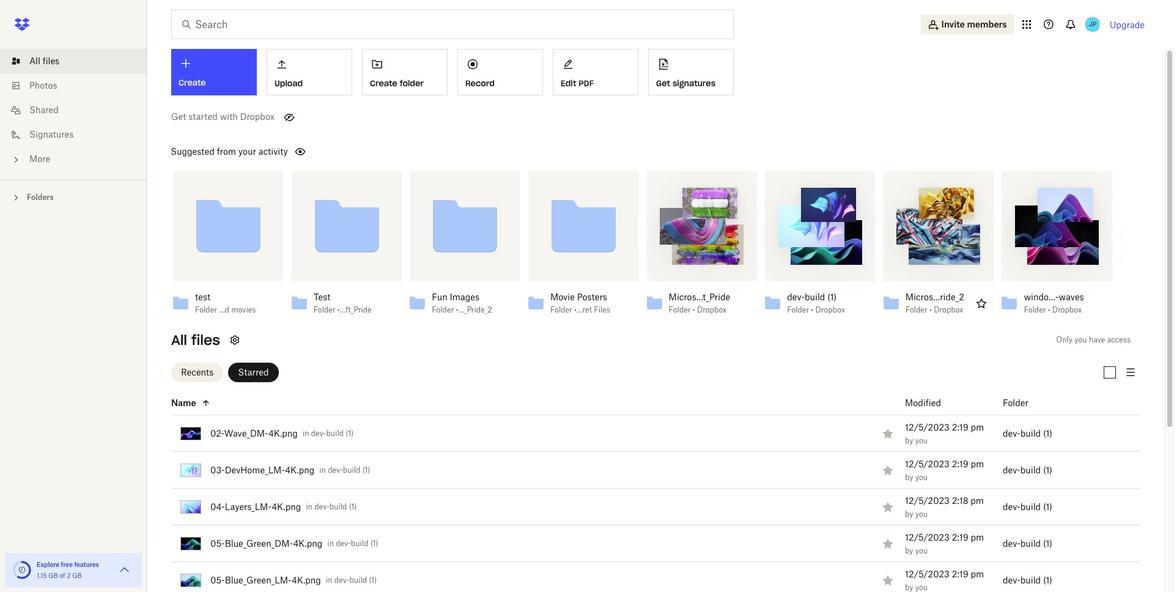 Task type: vqa. For each thing, say whether or not it's contained in the screenshot.
03-DevHome_LM-4K.png's Remove from Starred icon
yes



Task type: describe. For each thing, give the bounding box(es) containing it.
dev-build (1) for 03-devhome_lm-4k.png
[[1003, 465, 1053, 475]]

create folder
[[370, 78, 424, 89]]

by for 02-wave_dm-4k.png
[[905, 436, 914, 445]]

4k.png for wave_dm-
[[268, 428, 298, 438]]

fun images folder •…_pride_2
[[432, 292, 492, 314]]

upgrade
[[1110, 19, 1145, 30]]

you for 05-blue_green_lm-4k.png
[[916, 583, 928, 592]]

04-
[[210, 501, 225, 512]]

dropbox for micros…t_pride folder • dropbox
[[697, 305, 727, 314]]

test
[[195, 292, 210, 302]]

/dev-build (1)/05-blue_green_lm-4k.png image
[[180, 573, 201, 587]]

list containing all files
[[0, 42, 147, 180]]

05-blue_green_dm-4k.png in dev-build (1)
[[210, 538, 378, 548]]

dev- inside "dev-build (1) folder • dropbox"
[[787, 292, 805, 302]]

folder inside test folder •…ft_pride
[[314, 305, 335, 314]]

create for create folder
[[370, 78, 397, 89]]

folder inside button
[[1003, 397, 1029, 408]]

starred button
[[228, 362, 279, 382]]

quota usage element
[[12, 560, 32, 580]]

images
[[450, 292, 480, 302]]

micros…t_pride folder • dropbox
[[669, 292, 730, 314]]

dropbox inside windo…-waves folder • dropbox
[[1053, 305, 1082, 314]]

2 gb from the left
[[72, 572, 82, 579]]

in dev-build (1) link for 04-layers_lm-4k.png
[[306, 502, 357, 511]]

12/5/2023 for 05-blue_green_lm-4k.png
[[905, 569, 950, 579]]

by for 05-blue_green_lm-4k.png
[[905, 583, 914, 592]]

1.15
[[37, 572, 47, 579]]

all files list item
[[0, 49, 147, 73]]

12/5/2023 2:19 pm by you for 02-wave_dm-4k.png
[[905, 422, 984, 445]]

dev- inside 04-layers_lm-4k.png in dev-build (1)
[[314, 502, 330, 511]]

fun images button
[[432, 292, 493, 303]]

folder inside "dev-build (1) folder • dropbox"
[[787, 305, 809, 314]]

build inside 03-devhome_lm-4k.png in dev-build (1)
[[343, 465, 361, 475]]

in dev-build (1) link for 03-devhome_lm-4k.png
[[319, 465, 370, 475]]

upgrade link
[[1110, 19, 1145, 30]]

folder …d movies button
[[195, 305, 256, 315]]

03-devhome_lm-4k.png in dev-build (1)
[[210, 465, 370, 475]]

12/5/2023 for 05-blue_green_dm-4k.png
[[905, 532, 950, 542]]

(1) inside "dev-build (1) folder • dropbox"
[[828, 292, 837, 302]]

6 share button from the left
[[804, 181, 844, 201]]

name button
[[171, 395, 875, 410]]

micros…t_pride
[[669, 292, 730, 302]]

only you have access
[[1057, 335, 1131, 344]]

2:18
[[952, 495, 968, 506]]

explore
[[37, 561, 59, 568]]

test folder …d movies
[[195, 292, 256, 314]]

test
[[314, 292, 331, 302]]

/dev-build (1)/04-layers_lm-4k.png image
[[180, 500, 201, 513]]

free
[[61, 561, 73, 568]]

04-layers_lm-4k.png in dev-build (1)
[[210, 501, 357, 512]]

more
[[29, 154, 50, 164]]

12/5/2023 2:18 pm by you
[[905, 495, 984, 518]]

micros…t_pride button
[[669, 292, 730, 303]]

2
[[67, 572, 71, 579]]

folder inside movie posters folder •…ret files
[[550, 305, 572, 314]]

4 share button from the left
[[567, 181, 607, 201]]

05-blue_green_lm-4k.png link
[[210, 573, 321, 587]]

12/5/2023 2:19 pm by you for 05-blue_green_dm-4k.png
[[905, 532, 984, 555]]

12/5/2023 for 03-devhome_lm-4k.png
[[905, 458, 950, 469]]

12/5/2023 for 02-wave_dm-4k.png
[[905, 422, 950, 432]]

pm for 05-blue_green_dm-4k.png
[[971, 532, 984, 542]]

create for create
[[179, 78, 206, 88]]

4k.png for devhome_lm-
[[285, 465, 315, 475]]

02-wave_dm-4k.png link
[[210, 426, 298, 441]]

folder • dropbox button for windo…-
[[1024, 305, 1085, 315]]

2:19 for 03-devhome_lm-4k.png
[[952, 458, 969, 469]]

invite members button
[[921, 15, 1014, 34]]

create button
[[171, 49, 257, 95]]

12/5/2023 2:19 pm by you for 03-devhome_lm-4k.png
[[905, 458, 984, 482]]

in for 05-blue_green_dm-4k.png
[[327, 539, 334, 548]]

files
[[594, 305, 610, 314]]

03-
[[210, 465, 225, 475]]

posters
[[577, 292, 607, 302]]

jp
[[1089, 20, 1097, 28]]

blue_green_dm-
[[225, 538, 293, 548]]

dev-build (1) button
[[787, 292, 848, 303]]

starred
[[238, 367, 269, 377]]

• inside micros…t_pride folder • dropbox
[[693, 305, 695, 314]]

folder inside test folder …d movies
[[195, 305, 217, 314]]

with
[[220, 111, 238, 122]]

folder button
[[1003, 395, 1071, 410]]

movies
[[231, 305, 256, 314]]

have
[[1089, 335, 1105, 344]]

1 horizontal spatial all
[[171, 332, 187, 349]]

remove from starred image for 02-wave_dm-4k.png
[[881, 426, 895, 441]]

layers_lm-
[[225, 501, 272, 512]]

get signatures
[[656, 78, 716, 89]]

movie
[[550, 292, 575, 302]]

only
[[1057, 335, 1073, 344]]

share for 1st share button from right
[[930, 185, 955, 196]]

folders button
[[0, 188, 147, 206]]

folder inside micros…t_pride folder • dropbox
[[669, 305, 691, 314]]

remove from starred image for 05-blue_green_lm-4k.png
[[881, 573, 895, 587]]

dev-build (1) for 05-blue_green_dm-4k.png
[[1003, 538, 1053, 548]]

1 gb from the left
[[48, 572, 58, 579]]

folder
[[400, 78, 424, 89]]

windo…-
[[1024, 292, 1059, 302]]

recents button
[[171, 362, 223, 382]]

05-blue_green_lm-4k.png in dev-build (1)
[[210, 575, 377, 585]]

4k.png for layers_lm-
[[272, 501, 301, 512]]

12/5/2023 2:19 pm by you for 05-blue_green_lm-4k.png
[[905, 569, 984, 592]]

movie posters button
[[550, 292, 612, 303]]

you for 03-devhome_lm-4k.png
[[916, 473, 928, 482]]

folder • dropbox button for dev-
[[787, 305, 848, 315]]

name 05-blue_green_dm-4k.png, modified 12/5/2023 2:19 pm, folder dev-build (1), element
[[144, 525, 1141, 562]]

shared
[[29, 105, 59, 115]]

dev-build (1) for 04-layers_lm-4k.png
[[1003, 501, 1053, 512]]

1 vertical spatial all files
[[171, 332, 220, 349]]

12/5/2023 for 04-layers_lm-4k.png
[[905, 495, 950, 506]]

pm for 05-blue_green_lm-4k.png
[[971, 569, 984, 579]]

modified button
[[905, 395, 973, 410]]

/dev-build (1)/02-wave_dm-4k.png image
[[180, 427, 201, 440]]

•…ft_pride
[[337, 305, 372, 314]]

get started with dropbox
[[171, 111, 275, 122]]

signatures link
[[10, 122, 147, 147]]

shared link
[[10, 98, 147, 122]]

in for 03-devhome_lm-4k.png
[[319, 465, 326, 475]]

dropbox inside "dev-build (1) folder • dropbox"
[[816, 305, 845, 314]]

windo…-waves button
[[1024, 292, 1085, 303]]

photos link
[[10, 73, 147, 98]]

in for 04-layers_lm-4k.png
[[306, 502, 312, 511]]

edit
[[561, 78, 576, 89]]

get for get started with dropbox
[[171, 111, 186, 122]]

share for third share button from right
[[693, 185, 718, 196]]

…d
[[219, 305, 229, 314]]

• inside "dev-build (1) folder • dropbox"
[[811, 305, 814, 314]]

folder •…_pride_2 button
[[432, 305, 493, 315]]

•…_pride_2
[[456, 305, 492, 314]]

all files link
[[10, 49, 147, 73]]

1 horizontal spatial files
[[191, 332, 220, 349]]

micros…ride_2
[[906, 292, 964, 302]]

05- for blue_green_lm-
[[210, 575, 225, 585]]

jp button
[[1083, 15, 1103, 34]]

suggested from your activity
[[171, 146, 288, 157]]

members
[[967, 19, 1007, 29]]

pm for 03-devhome_lm-4k.png
[[971, 458, 984, 469]]

/dev-build (1)/05-blue_green_dm-4k.png image
[[180, 537, 201, 550]]



Task type: locate. For each thing, give the bounding box(es) containing it.
5 share from the left
[[693, 185, 718, 196]]

invite members
[[942, 19, 1007, 29]]

folder • dropbox button
[[669, 305, 730, 315], [787, 305, 848, 315], [906, 305, 967, 315], [1024, 305, 1085, 315]]

folder inside micros…ride_2 folder • dropbox
[[906, 305, 928, 314]]

remove from starred image for 04-layers_lm-4k.png
[[881, 499, 895, 514]]

0 vertical spatial files
[[43, 56, 59, 66]]

files left folder settings image
[[191, 332, 220, 349]]

upload button
[[267, 49, 352, 95]]

modified
[[905, 397, 941, 408]]

create inside create folder button
[[370, 78, 397, 89]]

1 horizontal spatial gb
[[72, 572, 82, 579]]

0 horizontal spatial files
[[43, 56, 59, 66]]

get inside button
[[656, 78, 670, 89]]

create inside create dropdown button
[[179, 78, 206, 88]]

1 • from the left
[[693, 305, 695, 314]]

1 remove from starred image from the top
[[881, 426, 895, 441]]

gb right 2
[[72, 572, 82, 579]]

4 share from the left
[[575, 185, 599, 196]]

2 remove from starred image from the top
[[881, 463, 895, 477]]

2 by from the top
[[905, 473, 914, 482]]

7 share from the left
[[930, 185, 955, 196]]

remove from starred image inside name 05-blue_green_lm-4k.png, modified 12/5/2023 2:19 pm, folder dev-build (1), element
[[881, 573, 895, 587]]

build inside "dev-build (1) folder • dropbox"
[[805, 292, 825, 302]]

2 vertical spatial remove from starred image
[[881, 499, 895, 514]]

dev-build (1) inside name 05-blue_green_lm-4k.png, modified 12/5/2023 2:19 pm, folder dev-build (1), element
[[1003, 575, 1053, 585]]

dev- inside 05-blue_green_lm-4k.png in dev-build (1)
[[334, 576, 350, 585]]

1 share from the left
[[219, 185, 244, 196]]

of
[[60, 572, 65, 579]]

remove from starred image for 03-devhome_lm-4k.png
[[881, 463, 895, 477]]

files inside list item
[[43, 56, 59, 66]]

get left started
[[171, 111, 186, 122]]

4 dev-build (1) from the top
[[1003, 538, 1053, 548]]

signatures
[[29, 129, 74, 139]]

• down micros…ride_2 at the right of page
[[930, 305, 932, 314]]

5 pm from the top
[[971, 569, 984, 579]]

in inside 04-layers_lm-4k.png in dev-build (1)
[[306, 502, 312, 511]]

in down the 05-blue_green_dm-4k.png in dev-build (1)
[[326, 576, 332, 585]]

1 05- from the top
[[210, 538, 225, 548]]

gb
[[48, 572, 58, 579], [72, 572, 82, 579]]

signatures
[[673, 78, 716, 89]]

get left signatures
[[656, 78, 670, 89]]

all files
[[29, 56, 59, 66], [171, 332, 220, 349]]

waves
[[1059, 292, 1084, 302]]

access
[[1107, 335, 1131, 344]]

dev-build (1) inside name 02-wave_dm-4k.png, modified 12/5/2023 2:19 pm, folder dev-build (1), element
[[1003, 428, 1053, 438]]

4 folder • dropbox button from the left
[[1024, 305, 1085, 315]]

4 by from the top
[[905, 546, 914, 555]]

share for 4th share button from right
[[575, 185, 599, 196]]

table
[[144, 391, 1141, 592]]

test button
[[195, 292, 256, 303]]

2 2:19 from the top
[[952, 458, 969, 469]]

remove from starred image inside name 03-devhome_lm-4k.png, modified 12/5/2023 2:19 pm, folder dev-build (1), element
[[881, 463, 895, 477]]

folder • dropbox button down dev-build (1) button
[[787, 305, 848, 315]]

5 by from the top
[[905, 583, 914, 592]]

pm
[[971, 422, 984, 432], [971, 458, 984, 469], [971, 495, 984, 506], [971, 532, 984, 542], [971, 569, 984, 579]]

(1)
[[828, 292, 837, 302], [1043, 428, 1053, 438], [346, 429, 354, 438], [1043, 465, 1053, 475], [363, 465, 370, 475], [1043, 501, 1053, 512], [349, 502, 357, 511], [1043, 538, 1053, 548], [370, 539, 378, 548], [1043, 575, 1053, 585], [369, 576, 377, 585]]

2 share button from the left
[[330, 181, 370, 201]]

dev-build (1) inside name 04-layers_lm-4k.png, modified 12/5/2023 2:18 pm, folder dev-build (1), element
[[1003, 501, 1053, 512]]

0 horizontal spatial gb
[[48, 572, 58, 579]]

1 vertical spatial 05-
[[210, 575, 225, 585]]

all files up photos
[[29, 56, 59, 66]]

in inside 02-wave_dm-4k.png in dev-build (1)
[[303, 429, 309, 438]]

dropbox inside micros…t_pride folder • dropbox
[[697, 305, 727, 314]]

dev-build (1) folder • dropbox
[[787, 292, 845, 314]]

3 by from the top
[[905, 509, 914, 518]]

remove from starred image inside name 04-layers_lm-4k.png, modified 12/5/2023 2:18 pm, folder dev-build (1), element
[[881, 499, 895, 514]]

3 share from the left
[[456, 185, 481, 196]]

folder inside "fun images folder •…_pride_2"
[[432, 305, 454, 314]]

dev-build (1) inside name 03-devhome_lm-4k.png, modified 12/5/2023 2:19 pm, folder dev-build (1), element
[[1003, 465, 1053, 475]]

2 12/5/2023 from the top
[[905, 458, 950, 469]]

folder • dropbox button for micros…t_pride
[[669, 305, 730, 315]]

12/5/2023 2:19 pm by you inside name 02-wave_dm-4k.png, modified 12/5/2023 2:19 pm, folder dev-build (1), element
[[905, 422, 984, 445]]

1 pm from the top
[[971, 422, 984, 432]]

all inside list item
[[29, 56, 40, 66]]

1 2:19 from the top
[[952, 422, 969, 432]]

edit pdf
[[561, 78, 594, 89]]

02-
[[210, 428, 224, 438]]

2 dev-build (1) from the top
[[1003, 465, 1053, 475]]

all up photos
[[29, 56, 40, 66]]

all
[[29, 56, 40, 66], [171, 332, 187, 349]]

1 vertical spatial remove from starred image
[[881, 463, 895, 477]]

create
[[179, 78, 206, 88], [370, 78, 397, 89]]

2:19 for 05-blue_green_dm-4k.png
[[952, 532, 969, 542]]

remove from starred image for 05-blue_green_dm-4k.png
[[881, 536, 895, 551]]

2:19 for 02-wave_dm-4k.png
[[952, 422, 969, 432]]

05- for blue_green_dm-
[[210, 538, 225, 548]]

5 share button from the left
[[686, 181, 725, 201]]

by inside name 03-devhome_lm-4k.png, modified 12/5/2023 2:19 pm, folder dev-build (1), element
[[905, 473, 914, 482]]

12/5/2023
[[905, 422, 950, 432], [905, 458, 950, 469], [905, 495, 950, 506], [905, 532, 950, 542], [905, 569, 950, 579]]

3 dev-build (1) from the top
[[1003, 501, 1053, 512]]

all files up recents
[[171, 332, 220, 349]]

•
[[693, 305, 695, 314], [811, 305, 814, 314], [930, 305, 932, 314], [1048, 305, 1051, 314]]

pm for 04-layers_lm-4k.png
[[971, 495, 984, 506]]

folder settings image
[[227, 333, 242, 347]]

4 12/5/2023 2:19 pm by you from the top
[[905, 569, 984, 592]]

pm inside 12/5/2023 2:18 pm by you
[[971, 495, 984, 506]]

(1) inside the 05-blue_green_dm-4k.png in dev-build (1)
[[370, 539, 378, 548]]

share for 2nd share button from the right
[[812, 185, 836, 196]]

you
[[1075, 335, 1087, 344], [916, 436, 928, 445], [916, 473, 928, 482], [916, 509, 928, 518], [916, 546, 928, 555], [916, 583, 928, 592]]

files
[[43, 56, 59, 66], [191, 332, 220, 349]]

recents
[[181, 367, 214, 377]]

• inside windo…-waves folder • dropbox
[[1048, 305, 1051, 314]]

movie posters folder •…ret files
[[550, 292, 610, 314]]

folder • dropbox button down windo…-waves button
[[1024, 305, 1085, 315]]

create left folder
[[370, 78, 397, 89]]

you inside "name 05-blue_green_dm-4k.png, modified 12/5/2023 2:19 pm, folder dev-build (1)," element
[[916, 546, 928, 555]]

dropbox for micros…ride_2 folder • dropbox
[[934, 305, 964, 314]]

dev-
[[787, 292, 805, 302], [1003, 428, 1021, 438], [311, 429, 326, 438], [1003, 465, 1021, 475], [328, 465, 343, 475], [1003, 501, 1021, 512], [314, 502, 330, 511], [1003, 538, 1021, 548], [336, 539, 351, 548], [1003, 575, 1021, 585], [334, 576, 350, 585]]

4k.png down the 05-blue_green_dm-4k.png in dev-build (1)
[[292, 575, 321, 585]]

4k.png up 05-blue_green_lm-4k.png in dev-build (1)
[[293, 538, 323, 548]]

0 vertical spatial 05-
[[210, 538, 225, 548]]

4k.png
[[268, 428, 298, 438], [285, 465, 315, 475], [272, 501, 301, 512], [293, 538, 323, 548], [292, 575, 321, 585]]

you for 05-blue_green_dm-4k.png
[[916, 546, 928, 555]]

1 by from the top
[[905, 436, 914, 445]]

record
[[465, 78, 495, 89]]

upload
[[275, 78, 303, 89]]

4k.png for blue_green_lm-
[[292, 575, 321, 585]]

record button
[[457, 49, 543, 95]]

share for fifth share button from the right
[[456, 185, 481, 196]]

in inside 05-blue_green_lm-4k.png in dev-build (1)
[[326, 576, 332, 585]]

dropbox down dev-build (1) button
[[816, 305, 845, 314]]

get signatures button
[[648, 49, 734, 95]]

3 remove from starred image from the top
[[881, 499, 895, 514]]

explore free features 1.15 gb of 2 gb
[[37, 561, 99, 579]]

you inside name 03-devhome_lm-4k.png, modified 12/5/2023 2:19 pm, folder dev-build (1), element
[[916, 473, 928, 482]]

list
[[0, 42, 147, 180]]

04-layers_lm-4k.png link
[[210, 499, 301, 514]]

dropbox down micros…ride_2 button
[[934, 305, 964, 314]]

dev- inside the 05-blue_green_dm-4k.png in dev-build (1)
[[336, 539, 351, 548]]

folder •…ret files button
[[550, 305, 612, 315]]

in for 05-blue_green_lm-4k.png
[[326, 576, 332, 585]]

1 vertical spatial all
[[171, 332, 187, 349]]

2 remove from starred image from the top
[[881, 573, 895, 587]]

name 03-devhome_lm-4k.png, modified 12/5/2023 2:19 pm, folder dev-build (1), element
[[144, 452, 1141, 489]]

2:19
[[952, 422, 969, 432], [952, 458, 969, 469], [952, 532, 969, 542], [952, 569, 969, 579]]

build inside the 05-blue_green_dm-4k.png in dev-build (1)
[[351, 539, 369, 548]]

remove from starred image inside "name 05-blue_green_dm-4k.png, modified 12/5/2023 2:19 pm, folder dev-build (1)," element
[[881, 536, 895, 551]]

features
[[74, 561, 99, 568]]

2:19 for 05-blue_green_lm-4k.png
[[952, 569, 969, 579]]

invite
[[942, 19, 965, 29]]

name
[[171, 397, 196, 408]]

share
[[219, 185, 244, 196], [338, 185, 363, 196], [456, 185, 481, 196], [575, 185, 599, 196], [693, 185, 718, 196], [812, 185, 836, 196], [930, 185, 955, 196]]

folder •…ft_pride button
[[314, 305, 375, 315]]

name 02-wave_dm-4k.png, modified 12/5/2023 2:19 pm, folder dev-build (1), element
[[144, 415, 1141, 452]]

5 12/5/2023 from the top
[[905, 569, 950, 579]]

3 2:19 from the top
[[952, 532, 969, 542]]

by
[[905, 436, 914, 445], [905, 473, 914, 482], [905, 509, 914, 518], [905, 546, 914, 555], [905, 583, 914, 592]]

you inside name 02-wave_dm-4k.png, modified 12/5/2023 2:19 pm, folder dev-build (1), element
[[916, 436, 928, 445]]

2 pm from the top
[[971, 458, 984, 469]]

3 folder • dropbox button from the left
[[906, 305, 967, 315]]

remove from starred image
[[881, 536, 895, 551], [881, 573, 895, 587]]

by for 05-blue_green_dm-4k.png
[[905, 546, 914, 555]]

12/5/2023 2:19 pm by you inside "name 05-blue_green_dm-4k.png, modified 12/5/2023 2:19 pm, folder dev-build (1)," element
[[905, 532, 984, 555]]

0 vertical spatial all
[[29, 56, 40, 66]]

micros…ride_2 folder • dropbox
[[906, 292, 964, 314]]

get for get signatures
[[656, 78, 670, 89]]

dev-build (1) inside "name 05-blue_green_dm-4k.png, modified 12/5/2023 2:19 pm, folder dev-build (1)," element
[[1003, 538, 1053, 548]]

in up 03-devhome_lm-4k.png in dev-build (1)
[[303, 429, 309, 438]]

folder • dropbox button down micros…ride_2 button
[[906, 305, 967, 315]]

1 12/5/2023 from the top
[[905, 422, 950, 432]]

you inside name 05-blue_green_lm-4k.png, modified 12/5/2023 2:19 pm, folder dev-build (1), element
[[916, 583, 928, 592]]

build inside 02-wave_dm-4k.png in dev-build (1)
[[326, 429, 344, 438]]

files up photos
[[43, 56, 59, 66]]

3 12/5/2023 from the top
[[905, 495, 950, 506]]

1 folder • dropbox button from the left
[[669, 305, 730, 315]]

in for 02-wave_dm-4k.png
[[303, 429, 309, 438]]

dev- inside 02-wave_dm-4k.png in dev-build (1)
[[311, 429, 326, 438]]

• down micros…t_pride "button"
[[693, 305, 695, 314]]

by inside name 05-blue_green_lm-4k.png, modified 12/5/2023 2:19 pm, folder dev-build (1), element
[[905, 583, 914, 592]]

in inside 03-devhome_lm-4k.png in dev-build (1)
[[319, 465, 326, 475]]

0 vertical spatial get
[[656, 78, 670, 89]]

in dev-build (1) link for 05-blue_green_lm-4k.png
[[326, 576, 377, 585]]

in up 04-layers_lm-4k.png in dev-build (1)
[[319, 465, 326, 475]]

you for 04-layers_lm-4k.png
[[916, 509, 928, 518]]

dropbox for get started with dropbox
[[240, 111, 275, 122]]

fun
[[432, 292, 448, 302]]

pm for 02-wave_dm-4k.png
[[971, 422, 984, 432]]

4k.png for blue_green_dm-
[[293, 538, 323, 548]]

0 vertical spatial remove from starred image
[[881, 536, 895, 551]]

remove from starred image inside name 02-wave_dm-4k.png, modified 12/5/2023 2:19 pm, folder dev-build (1), element
[[881, 426, 895, 441]]

table containing name
[[144, 391, 1141, 592]]

3 share button from the left
[[449, 181, 488, 201]]

1 dev-build (1) from the top
[[1003, 428, 1053, 438]]

(1) inside 04-layers_lm-4k.png in dev-build (1)
[[349, 502, 357, 511]]

4 pm from the top
[[971, 532, 984, 542]]

gb left of on the left of the page
[[48, 572, 58, 579]]

by inside name 02-wave_dm-4k.png, modified 12/5/2023 2:19 pm, folder dev-build (1), element
[[905, 436, 914, 445]]

dropbox right with
[[240, 111, 275, 122]]

• down dev-build (1) button
[[811, 305, 814, 314]]

0 horizontal spatial create
[[179, 78, 206, 88]]

more image
[[10, 154, 22, 166]]

folder inside windo…-waves folder • dropbox
[[1024, 305, 1046, 314]]

in inside the 05-blue_green_dm-4k.png in dev-build (1)
[[327, 539, 334, 548]]

by for 04-layers_lm-4k.png
[[905, 509, 914, 518]]

your
[[238, 146, 256, 157]]

share for 6th share button from right
[[338, 185, 363, 196]]

0 horizontal spatial all files
[[29, 56, 59, 66]]

micros…ride_2 button
[[906, 292, 967, 303]]

share for first share button from the left
[[219, 185, 244, 196]]

folder • dropbox button for micros…ride_2
[[906, 305, 967, 315]]

remove from starred image
[[881, 426, 895, 441], [881, 463, 895, 477], [881, 499, 895, 514]]

4 12/5/2023 from the top
[[905, 532, 950, 542]]

folder • dropbox button down micros…t_pride "button"
[[669, 305, 730, 315]]

03-devhome_lm-4k.png link
[[210, 463, 315, 477]]

1 horizontal spatial create
[[370, 78, 397, 89]]

6 share from the left
[[812, 185, 836, 196]]

dev-build (1) for 05-blue_green_lm-4k.png
[[1003, 575, 1053, 585]]

2 12/5/2023 2:19 pm by you from the top
[[905, 458, 984, 482]]

(1) inside 03-devhome_lm-4k.png in dev-build (1)
[[363, 465, 370, 475]]

4k.png down 03-devhome_lm-4k.png in dev-build (1)
[[272, 501, 301, 512]]

build
[[805, 292, 825, 302], [1021, 428, 1041, 438], [326, 429, 344, 438], [1021, 465, 1041, 475], [343, 465, 361, 475], [1021, 501, 1041, 512], [330, 502, 347, 511], [1021, 538, 1041, 548], [351, 539, 369, 548], [1021, 575, 1041, 585], [350, 576, 367, 585]]

7 share button from the left
[[923, 181, 962, 201]]

• inside micros…ride_2 folder • dropbox
[[930, 305, 932, 314]]

05- right /dev-build (1)/05-blue_green_dm-4k.png image
[[210, 538, 225, 548]]

5 dev-build (1) from the top
[[1003, 575, 1053, 585]]

all up recents
[[171, 332, 187, 349]]

1 12/5/2023 2:19 pm by you from the top
[[905, 422, 984, 445]]

create up started
[[179, 78, 206, 88]]

build inside 05-blue_green_lm-4k.png in dev-build (1)
[[350, 576, 367, 585]]

edit pdf button
[[553, 49, 639, 95]]

by inside 12/5/2023 2:18 pm by you
[[905, 509, 914, 518]]

you for 02-wave_dm-4k.png
[[916, 436, 928, 445]]

create folder button
[[362, 49, 448, 95]]

name 05-blue_green_lm-4k.png, modified 12/5/2023 2:19 pm, folder dev-build (1), element
[[144, 562, 1141, 592]]

1 vertical spatial files
[[191, 332, 220, 349]]

0 vertical spatial remove from starred image
[[881, 426, 895, 441]]

1 vertical spatial get
[[171, 111, 186, 122]]

in
[[303, 429, 309, 438], [319, 465, 326, 475], [306, 502, 312, 511], [327, 539, 334, 548], [326, 576, 332, 585]]

2 • from the left
[[811, 305, 814, 314]]

4k.png up 03-devhome_lm-4k.png in dev-build (1)
[[268, 428, 298, 438]]

dropbox inside micros…ride_2 folder • dropbox
[[934, 305, 964, 314]]

4 • from the left
[[1048, 305, 1051, 314]]

2 05- from the top
[[210, 575, 225, 585]]

test folder •…ft_pride
[[314, 292, 372, 314]]

12/5/2023 2:19 pm by you inside name 03-devhome_lm-4k.png, modified 12/5/2023 2:19 pm, folder dev-build (1), element
[[905, 458, 984, 482]]

all files inside list item
[[29, 56, 59, 66]]

by for 03-devhome_lm-4k.png
[[905, 473, 914, 482]]

you inside 12/5/2023 2:18 pm by you
[[916, 509, 928, 518]]

4 2:19 from the top
[[952, 569, 969, 579]]

dropbox down micros…t_pride "button"
[[697, 305, 727, 314]]

wave_dm-
[[224, 428, 268, 438]]

1 remove from starred image from the top
[[881, 536, 895, 551]]

02-wave_dm-4k.png in dev-build (1)
[[210, 428, 354, 438]]

dropbox
[[240, 111, 275, 122], [697, 305, 727, 314], [816, 305, 845, 314], [934, 305, 964, 314], [1053, 305, 1082, 314]]

4k.png up 04-layers_lm-4k.png in dev-build (1)
[[285, 465, 315, 475]]

1 horizontal spatial all files
[[171, 332, 220, 349]]

3 • from the left
[[930, 305, 932, 314]]

(1) inside 02-wave_dm-4k.png in dev-build (1)
[[346, 429, 354, 438]]

2 share from the left
[[338, 185, 363, 196]]

name 04-layers_lm-4k.png, modified 12/5/2023 2:18 pm, folder dev-build (1), element
[[144, 489, 1141, 525]]

by inside "name 05-blue_green_dm-4k.png, modified 12/5/2023 2:19 pm, folder dev-build (1)," element
[[905, 546, 914, 555]]

1 horizontal spatial get
[[656, 78, 670, 89]]

in up the 05-blue_green_dm-4k.png in dev-build (1)
[[306, 502, 312, 511]]

in up 05-blue_green_lm-4k.png in dev-build (1)
[[327, 539, 334, 548]]

in dev-build (1) link for 05-blue_green_dm-4k.png
[[327, 539, 378, 548]]

dropbox down the waves
[[1053, 305, 1082, 314]]

dropbox image
[[10, 12, 34, 37]]

12/5/2023 inside 12/5/2023 2:18 pm by you
[[905, 495, 950, 506]]

/dev-build (1)/03-devhome_lm-4k.png image
[[180, 463, 201, 477]]

photos
[[29, 80, 57, 91]]

Search in folder "Dropbox" text field
[[195, 17, 708, 32]]

3 pm from the top
[[971, 495, 984, 506]]

0 horizontal spatial get
[[171, 111, 186, 122]]

build inside 04-layers_lm-4k.png in dev-build (1)
[[330, 502, 347, 511]]

05- right /dev-build (1)/05-blue_green_lm-4k.png icon
[[210, 575, 225, 585]]

in dev-build (1) link
[[303, 429, 354, 438], [319, 465, 370, 475], [306, 502, 357, 511], [327, 539, 378, 548], [326, 576, 377, 585]]

from
[[217, 146, 236, 157]]

dev- inside 03-devhome_lm-4k.png in dev-build (1)
[[328, 465, 343, 475]]

0 vertical spatial all files
[[29, 56, 59, 66]]

dev-build (1) for 02-wave_dm-4k.png
[[1003, 428, 1053, 438]]

• down windo…-waves button
[[1048, 305, 1051, 314]]

05-blue_green_dm-4k.png link
[[210, 536, 323, 551]]

1 share button from the left
[[212, 181, 251, 201]]

12/5/2023 2:19 pm by you inside name 05-blue_green_lm-4k.png, modified 12/5/2023 2:19 pm, folder dev-build (1), element
[[905, 569, 984, 592]]

(1) inside 05-blue_green_lm-4k.png in dev-build (1)
[[369, 576, 377, 585]]

in dev-build (1) link for 02-wave_dm-4k.png
[[303, 429, 354, 438]]

test button
[[314, 292, 375, 303]]

2 folder • dropbox button from the left
[[787, 305, 848, 315]]

0 horizontal spatial all
[[29, 56, 40, 66]]

3 12/5/2023 2:19 pm by you from the top
[[905, 532, 984, 555]]

pdf
[[579, 78, 594, 89]]

in dev-build (1) link inside "name 05-blue_green_dm-4k.png, modified 12/5/2023 2:19 pm, folder dev-build (1)," element
[[327, 539, 378, 548]]

1 vertical spatial remove from starred image
[[881, 573, 895, 587]]

devhome_lm-
[[225, 465, 285, 475]]



